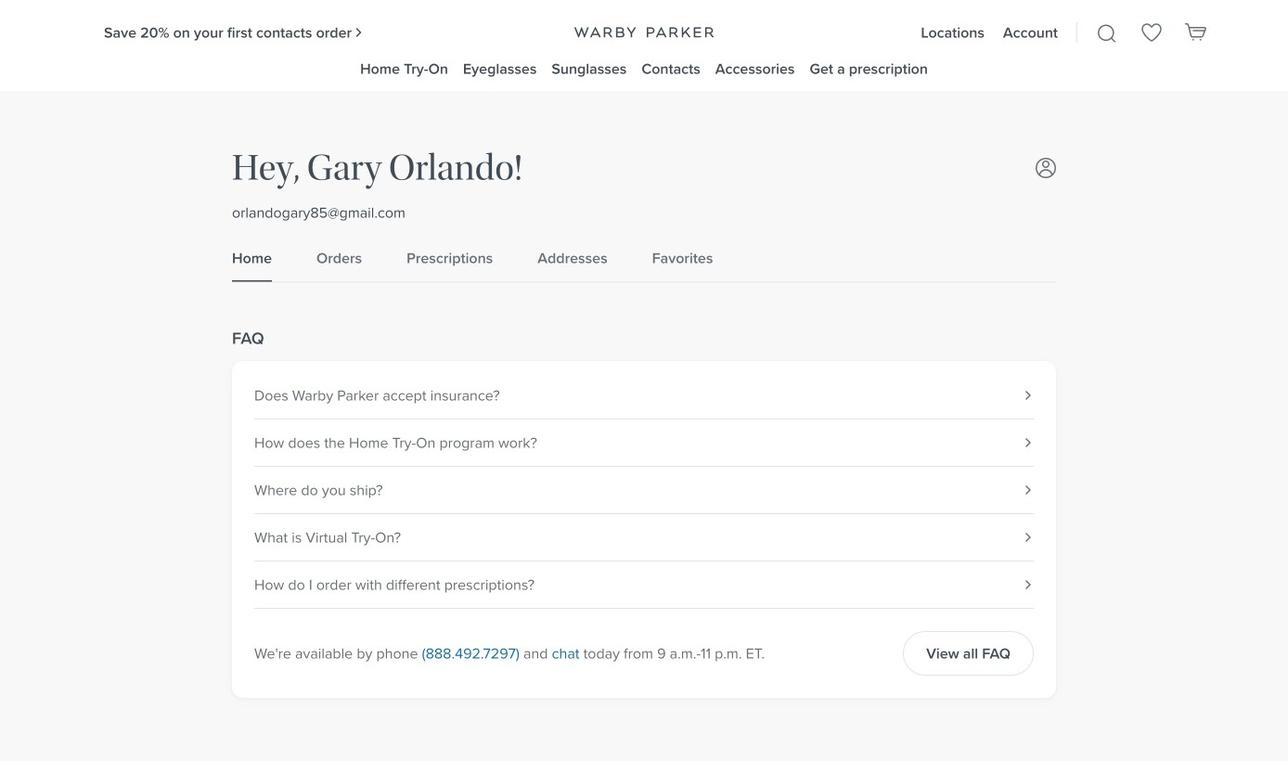 Task type: vqa. For each thing, say whether or not it's contained in the screenshot.
Astigmatism
no



Task type: locate. For each thing, give the bounding box(es) containing it.
warby parker logo image
[[574, 27, 715, 38]]



Task type: describe. For each thing, give the bounding box(es) containing it.
cart image
[[1186, 20, 1208, 42]]



